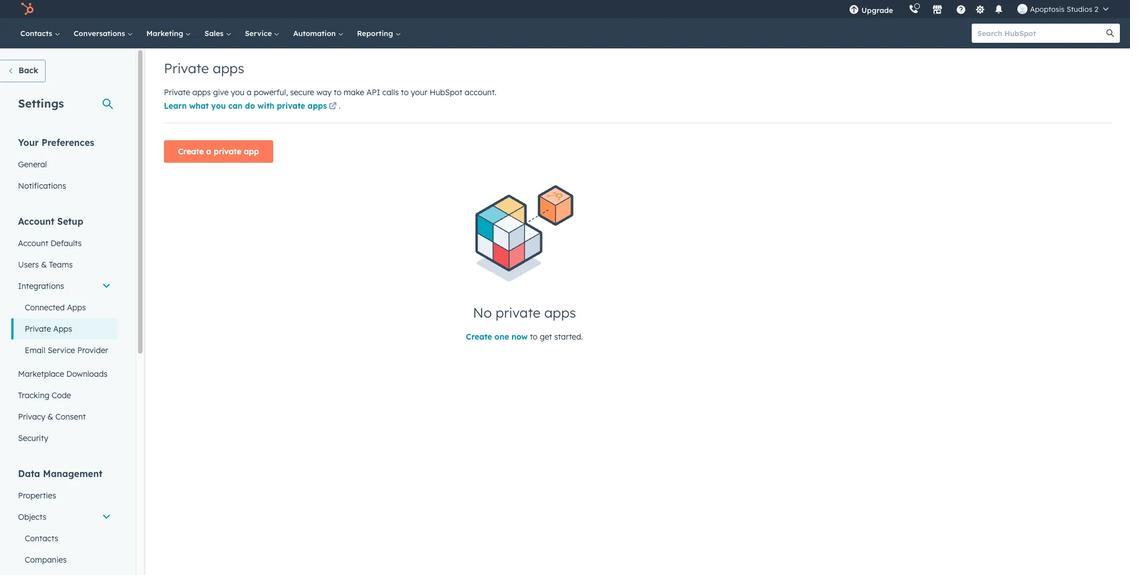 Task type: locate. For each thing, give the bounding box(es) containing it.
create
[[178, 146, 204, 157], [466, 332, 492, 342]]

no
[[473, 304, 492, 321]]

1 vertical spatial contacts link
[[11, 528, 118, 549]]

contacts link
[[14, 18, 67, 48], [11, 528, 118, 549]]

create for create a private app
[[178, 146, 204, 157]]

private apps give you a powerful, secure way to make api calls to your hubspot account.
[[164, 87, 497, 97]]

& for privacy
[[47, 412, 53, 422]]

hubspot
[[430, 87, 462, 97]]

1 account from the top
[[18, 216, 54, 227]]

1 vertical spatial contacts
[[25, 534, 58, 544]]

0 vertical spatial create
[[178, 146, 204, 157]]

a left "app"
[[206, 146, 211, 157]]

1 vertical spatial private
[[164, 87, 190, 97]]

0 horizontal spatial you
[[211, 101, 226, 111]]

conversations link
[[67, 18, 140, 48]]

calls
[[382, 87, 399, 97]]

contacts
[[20, 29, 54, 38], [25, 534, 58, 544]]

private down "secure"
[[277, 101, 305, 111]]

account up account defaults
[[18, 216, 54, 227]]

tara schultz image
[[1018, 4, 1028, 14]]

create inside button
[[178, 146, 204, 157]]

service link
[[238, 18, 286, 48]]

0 horizontal spatial create
[[178, 146, 204, 157]]

contacts inside "data management" element
[[25, 534, 58, 544]]

your
[[18, 137, 39, 148]]

settings
[[18, 96, 64, 110]]

create inside no private apps alert
[[466, 332, 492, 342]]

0 vertical spatial you
[[231, 87, 244, 97]]

private for private apps
[[25, 324, 51, 334]]

learn what you can do with private apps
[[164, 101, 327, 111]]

2 horizontal spatial to
[[530, 332, 538, 342]]

private up the now
[[496, 304, 541, 321]]

you up can at the top left
[[231, 87, 244, 97]]

apps up started.
[[544, 304, 576, 321]]

2 vertical spatial private
[[25, 324, 51, 334]]

link opens in a new window image
[[329, 100, 337, 114], [329, 103, 337, 111]]

& for users
[[41, 260, 47, 270]]

create one now button
[[466, 330, 528, 343]]

apps inside alert
[[544, 304, 576, 321]]

0 horizontal spatial &
[[41, 260, 47, 270]]

security link
[[11, 428, 118, 449]]

private down marketing link
[[164, 60, 209, 77]]

apps down way
[[308, 101, 327, 111]]

0 vertical spatial private
[[277, 101, 305, 111]]

tracking
[[18, 390, 49, 401]]

a
[[247, 87, 252, 97], [206, 146, 211, 157]]

menu containing apoptosis studios 2
[[841, 0, 1117, 18]]

1 vertical spatial private
[[214, 146, 241, 157]]

0 horizontal spatial service
[[48, 345, 75, 355]]

private apps
[[25, 324, 72, 334]]

private inside learn what you can do with private apps link
[[277, 101, 305, 111]]

contacts down hubspot link
[[20, 29, 54, 38]]

marketplace downloads link
[[11, 363, 118, 385]]

marketing
[[146, 29, 185, 38]]

link opens in a new window image inside learn what you can do with private apps link
[[329, 103, 337, 111]]

0 vertical spatial &
[[41, 260, 47, 270]]

marketplaces button
[[926, 0, 950, 18]]

calling icon image
[[909, 5, 919, 15]]

0 horizontal spatial private
[[214, 146, 241, 157]]

account defaults link
[[11, 233, 118, 254]]

0 vertical spatial apps
[[67, 303, 86, 313]]

setup
[[57, 216, 83, 227]]

apps up the private apps link
[[67, 303, 86, 313]]

to left get
[[530, 332, 538, 342]]

marketplaces image
[[933, 5, 943, 15]]

& right "privacy"
[[47, 412, 53, 422]]

1 horizontal spatial create
[[466, 332, 492, 342]]

general
[[18, 159, 47, 170]]

0 vertical spatial private
[[164, 60, 209, 77]]

create down "what"
[[178, 146, 204, 157]]

menu item
[[901, 0, 903, 18]]

&
[[41, 260, 47, 270], [47, 412, 53, 422]]

upgrade image
[[849, 5, 859, 15]]

& right 'users'
[[41, 260, 47, 270]]

no private apps alert
[[164, 185, 885, 343]]

private
[[277, 101, 305, 111], [214, 146, 241, 157], [496, 304, 541, 321]]

private for private apps give you a powerful, secure way to make api calls to your hubspot account.
[[164, 87, 190, 97]]

what
[[189, 101, 209, 111]]

private inside create a private app button
[[214, 146, 241, 157]]

1 vertical spatial service
[[48, 345, 75, 355]]

account.
[[465, 87, 497, 97]]

account for account defaults
[[18, 238, 48, 248]]

help button
[[952, 0, 971, 18]]

0 vertical spatial contacts
[[20, 29, 54, 38]]

0 horizontal spatial to
[[334, 87, 341, 97]]

create left one
[[466, 332, 492, 342]]

0 vertical spatial account
[[18, 216, 54, 227]]

1 vertical spatial you
[[211, 101, 226, 111]]

2 account from the top
[[18, 238, 48, 248]]

objects button
[[11, 506, 118, 528]]

private left "app"
[[214, 146, 241, 157]]

management
[[43, 468, 102, 479]]

apps
[[67, 303, 86, 313], [53, 324, 72, 334]]

menu
[[841, 0, 1117, 18]]

no private apps
[[473, 304, 576, 321]]

1 horizontal spatial &
[[47, 412, 53, 422]]

data management element
[[11, 468, 118, 575]]

create a private app
[[178, 146, 259, 157]]

2 horizontal spatial private
[[496, 304, 541, 321]]

your preferences
[[18, 137, 94, 148]]

private up email
[[25, 324, 51, 334]]

properties link
[[11, 485, 118, 506]]

to
[[334, 87, 341, 97], [401, 87, 409, 97], [530, 332, 538, 342]]

private inside the private apps link
[[25, 324, 51, 334]]

0 vertical spatial a
[[247, 87, 252, 97]]

you down give
[[211, 101, 226, 111]]

service
[[245, 29, 274, 38], [48, 345, 75, 355]]

0 horizontal spatial a
[[206, 146, 211, 157]]

to right calls
[[401, 87, 409, 97]]

general link
[[11, 154, 118, 175]]

one
[[495, 332, 509, 342]]

0 vertical spatial contacts link
[[14, 18, 67, 48]]

account defaults
[[18, 238, 82, 248]]

2 link opens in a new window image from the top
[[329, 103, 337, 111]]

settings image
[[975, 5, 985, 15]]

reporting
[[357, 29, 395, 38]]

contacts link down hubspot link
[[14, 18, 67, 48]]

to right way
[[334, 87, 341, 97]]

account up 'users'
[[18, 238, 48, 248]]

apps
[[213, 60, 244, 77], [192, 87, 211, 97], [308, 101, 327, 111], [544, 304, 576, 321]]

learn what you can do with private apps link
[[164, 100, 339, 114]]

1 horizontal spatial a
[[247, 87, 252, 97]]

1 vertical spatial create
[[466, 332, 492, 342]]

private for private apps
[[164, 60, 209, 77]]

teams
[[49, 260, 73, 270]]

users & teams link
[[11, 254, 118, 275]]

1 vertical spatial account
[[18, 238, 48, 248]]

1 horizontal spatial private
[[277, 101, 305, 111]]

1 horizontal spatial service
[[245, 29, 274, 38]]

2 vertical spatial private
[[496, 304, 541, 321]]

service down the private apps link
[[48, 345, 75, 355]]

contacts up companies
[[25, 534, 58, 544]]

a up do
[[247, 87, 252, 97]]

1 vertical spatial apps
[[53, 324, 72, 334]]

downloads
[[66, 369, 108, 379]]

Search HubSpot search field
[[972, 24, 1110, 43]]

companies
[[25, 555, 67, 565]]

search image
[[1106, 29, 1114, 37]]

code
[[52, 390, 71, 401]]

1 horizontal spatial you
[[231, 87, 244, 97]]

service right sales 'link'
[[245, 29, 274, 38]]

1 vertical spatial &
[[47, 412, 53, 422]]

private up learn
[[164, 87, 190, 97]]

hubspot link
[[14, 2, 42, 16]]

you inside learn what you can do with private apps link
[[211, 101, 226, 111]]

contacts link up companies
[[11, 528, 118, 549]]

1 vertical spatial a
[[206, 146, 211, 157]]

apps up email service provider link
[[53, 324, 72, 334]]

connected apps link
[[11, 297, 118, 318]]

preferences
[[42, 137, 94, 148]]

to inside no private apps alert
[[530, 332, 538, 342]]

calling icon button
[[904, 2, 924, 16]]

with
[[258, 101, 274, 111]]

integrations
[[18, 281, 64, 291]]

private
[[164, 60, 209, 77], [164, 87, 190, 97], [25, 324, 51, 334]]

security
[[18, 433, 48, 443]]

data management
[[18, 468, 102, 479]]

apoptosis studios 2 button
[[1011, 0, 1115, 18]]

hubspot image
[[20, 2, 34, 16]]

automation link
[[286, 18, 350, 48]]



Task type: vqa. For each thing, say whether or not it's contained in the screenshot.
TEAMS
yes



Task type: describe. For each thing, give the bounding box(es) containing it.
data
[[18, 468, 40, 479]]

marketplace
[[18, 369, 64, 379]]

email
[[25, 345, 45, 355]]

can
[[228, 101, 243, 111]]

companies link
[[11, 549, 118, 571]]

users & teams
[[18, 260, 73, 270]]

secure
[[290, 87, 314, 97]]

started.
[[554, 332, 583, 342]]

conversations
[[74, 29, 127, 38]]

connected
[[25, 303, 65, 313]]

notifications link
[[11, 175, 118, 197]]

now
[[511, 332, 528, 342]]

contacts link for conversations link
[[14, 18, 67, 48]]

integrations button
[[11, 275, 118, 297]]

marketing link
[[140, 18, 198, 48]]

give
[[213, 87, 229, 97]]

email service provider link
[[11, 340, 118, 361]]

1 horizontal spatial to
[[401, 87, 409, 97]]

do
[[245, 101, 255, 111]]

contacts link for companies link
[[11, 528, 118, 549]]

email service provider
[[25, 345, 108, 355]]

notifications
[[18, 181, 66, 191]]

1 link opens in a new window image from the top
[[329, 100, 337, 114]]

private apps link
[[11, 318, 118, 340]]

apps for connected apps
[[67, 303, 86, 313]]

tracking code
[[18, 390, 71, 401]]

account for account setup
[[18, 216, 54, 227]]

help image
[[956, 5, 966, 15]]

upgrade
[[862, 6, 893, 15]]

.
[[339, 101, 341, 111]]

consent
[[55, 412, 86, 422]]

api
[[366, 87, 380, 97]]

defaults
[[51, 238, 82, 248]]

reporting link
[[350, 18, 408, 48]]

account setup element
[[11, 215, 118, 449]]

studios
[[1067, 5, 1092, 14]]

notifications image
[[994, 5, 1004, 15]]

create one now to get started.
[[466, 332, 583, 342]]

privacy
[[18, 412, 45, 422]]

create for create one now to get started.
[[466, 332, 492, 342]]

connected apps
[[25, 303, 86, 313]]

sales link
[[198, 18, 238, 48]]

service inside account setup element
[[48, 345, 75, 355]]

apps for private apps
[[53, 324, 72, 334]]

your preferences element
[[11, 136, 118, 197]]

automation
[[293, 29, 338, 38]]

app
[[244, 146, 259, 157]]

marketplace downloads
[[18, 369, 108, 379]]

search button
[[1101, 24, 1120, 43]]

private inside no private apps alert
[[496, 304, 541, 321]]

apoptosis
[[1030, 5, 1065, 14]]

make
[[344, 87, 364, 97]]

2
[[1095, 5, 1099, 14]]

powerful,
[[254, 87, 288, 97]]

a inside create a private app button
[[206, 146, 211, 157]]

privacy & consent link
[[11, 406, 118, 428]]

back
[[19, 65, 38, 75]]

way
[[317, 87, 332, 97]]

settings link
[[973, 3, 987, 15]]

apoptosis studios 2
[[1030, 5, 1099, 14]]

get
[[540, 332, 552, 342]]

learn
[[164, 101, 187, 111]]

apps up "what"
[[192, 87, 211, 97]]

sales
[[205, 29, 226, 38]]

objects
[[18, 512, 46, 522]]

private apps
[[164, 60, 244, 77]]

create a private app button
[[164, 140, 273, 163]]

properties
[[18, 491, 56, 501]]

back link
[[0, 60, 46, 82]]

provider
[[77, 345, 108, 355]]

apps up give
[[213, 60, 244, 77]]

account setup
[[18, 216, 83, 227]]

users
[[18, 260, 39, 270]]

0 vertical spatial service
[[245, 29, 274, 38]]

your
[[411, 87, 427, 97]]

privacy & consent
[[18, 412, 86, 422]]

notifications button
[[990, 0, 1009, 18]]



